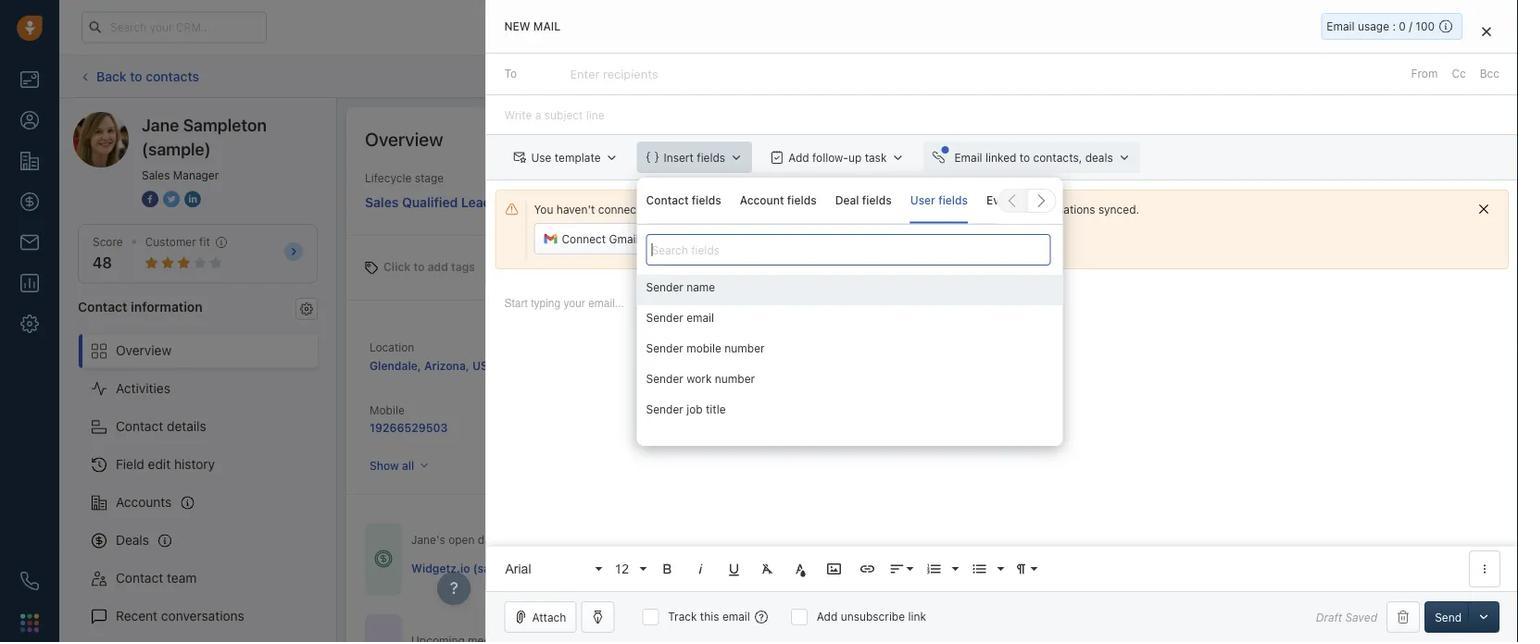 Task type: vqa. For each thing, say whether or not it's contained in the screenshot.
'New contacts'
no



Task type: locate. For each thing, give the bounding box(es) containing it.
2 horizontal spatial new
[[795, 562, 818, 575]]

2 horizontal spatial (sample)
[[697, 359, 745, 372]]

accounts inside accounts widgetz.io (sample)
[[635, 340, 684, 353]]

twitter circled image
[[163, 189, 180, 209]]

fields for insert fields
[[697, 151, 726, 164]]

1 horizontal spatial deals
[[1086, 151, 1113, 164]]

qualified down contacts,
[[1080, 198, 1128, 211]]

1 vertical spatial sales
[[365, 195, 399, 210]]

attach button
[[504, 602, 577, 634]]

a
[[732, 233, 738, 246]]

show
[[370, 460, 399, 473]]

deals right open
[[478, 534, 506, 547]]

connect left the it
[[873, 203, 917, 216]]

add for add deal
[[1371, 70, 1391, 83]]

1 sender from the top
[[646, 281, 684, 294]]

qualified down stage
[[402, 195, 458, 210]]

connect down haven't on the left top of page
[[562, 233, 606, 246]]

contacts,
[[1034, 151, 1082, 164]]

fields inside dropdown button
[[697, 151, 726, 164]]

event fields
[[987, 194, 1049, 207]]

to inside back to contacts link
[[130, 68, 142, 84]]

sender down sender email
[[646, 342, 684, 355]]

lifecycle
[[365, 172, 412, 185]]

bcc
[[1480, 67, 1500, 80]]

sales up gary
[[635, 404, 663, 417]]

email down name
[[687, 312, 714, 325]]

2 vertical spatial (sample)
[[473, 562, 522, 575]]

0 vertical spatial widgetz.io
[[635, 359, 694, 372]]

contact
[[646, 194, 689, 207], [78, 299, 127, 314], [116, 419, 163, 435], [116, 571, 163, 587]]

1 vertical spatial add
[[789, 151, 809, 164]]

sender up sender email
[[646, 281, 684, 294]]

0 vertical spatial new
[[504, 20, 530, 33]]

1 vertical spatial conversations
[[161, 609, 244, 625]]

email right this
[[723, 611, 750, 624]]

new
[[504, 20, 530, 33], [622, 198, 646, 211], [795, 562, 818, 575]]

orlando
[[664, 422, 707, 435]]

0 horizontal spatial new
[[504, 20, 530, 33]]

4 sender from the top
[[646, 373, 684, 386]]

(sample) for sampleton
[[142, 139, 211, 159]]

add left unsubscribe
[[817, 611, 838, 624]]

to right the back
[[130, 68, 142, 84]]

overview
[[1434, 132, 1481, 145]]

sales up facebook circled image
[[142, 169, 170, 182]]

sales down lifecycle
[[365, 195, 399, 210]]

paragraph format image
[[1013, 561, 1030, 578]]

sender for sender email
[[646, 312, 684, 325]]

deals inside button
[[1086, 151, 1113, 164]]

widgetz.io (sample) link inside row
[[411, 560, 522, 576]]

(sample) inside jane sampleton (sample)
[[142, 139, 211, 159]]

1 vertical spatial number
[[715, 373, 755, 386]]

qualified
[[402, 195, 458, 210], [1080, 198, 1128, 211]]

1 horizontal spatial accounts
[[635, 340, 684, 353]]

arial button
[[499, 551, 605, 588]]

open
[[449, 534, 475, 547]]

this
[[700, 611, 719, 624]]

1 vertical spatial (sample)
[[697, 359, 745, 372]]

1 horizontal spatial connect
[[685, 233, 729, 246]]

email inside connect a different email button
[[789, 233, 817, 246]]

1 horizontal spatial conversations
[[1023, 203, 1096, 216]]

overview
[[365, 128, 443, 150], [116, 343, 172, 359]]

0 vertical spatial email
[[789, 233, 817, 246]]

1 vertical spatial widgetz.io
[[411, 562, 470, 575]]

sales owner gary orlando
[[635, 404, 707, 435]]

account fields
[[740, 194, 817, 207]]

1 horizontal spatial overview
[[365, 128, 443, 150]]

application
[[486, 279, 1519, 592]]

insert link (⌘k) image
[[859, 561, 876, 578]]

overview up activities
[[116, 343, 172, 359]]

deal
[[1394, 70, 1417, 83]]

insert fields button
[[637, 142, 752, 173]]

deal fields
[[835, 194, 892, 207]]

task
[[865, 151, 887, 164]]

account
[[740, 194, 784, 207]]

conversations inside dialog
[[1023, 203, 1096, 216]]

sender down sender name
[[646, 312, 684, 325]]

1 horizontal spatial widgetz.io
[[635, 359, 694, 372]]

widgetz.io down jane's
[[411, 562, 470, 575]]

tags
[[451, 261, 475, 274]]

widgetz.io (sample) link down open
[[411, 560, 522, 576]]

(sample) up sales manager
[[142, 139, 211, 159]]

sender up gary
[[646, 404, 684, 417]]

container_wx8msf4aqz5i3rn1 image
[[374, 551, 393, 569]]

2 sender from the top
[[646, 312, 684, 325]]

to right linked in the right top of the page
[[1020, 151, 1030, 164]]

0 horizontal spatial sales
[[142, 169, 170, 182]]

1 vertical spatial email
[[955, 151, 983, 164]]

customize
[[1376, 132, 1431, 145]]

add left follow- at the right
[[789, 151, 809, 164]]

(sample) inside accounts widgetz.io (sample)
[[697, 359, 745, 372]]

status
[[550, 172, 584, 185]]

saved
[[1346, 611, 1378, 624]]

email left linked in the right top of the page
[[955, 151, 983, 164]]

lifecycle stage
[[365, 172, 444, 185]]

0 horizontal spatial connect
[[562, 233, 606, 246]]

0 horizontal spatial qualified
[[402, 195, 458, 210]]

connect
[[873, 203, 917, 216], [562, 233, 606, 246], [685, 233, 729, 246]]

send button
[[1425, 602, 1472, 634]]

1 horizontal spatial email
[[1327, 20, 1355, 33]]

widgetz.io inside 'link'
[[411, 562, 470, 575]]

connect left a
[[685, 233, 729, 246]]

0 vertical spatial email
[[1327, 20, 1355, 33]]

number right work
[[715, 373, 755, 386]]

contact down insert
[[646, 194, 689, 207]]

0 vertical spatial deals
[[1086, 151, 1113, 164]]

0 vertical spatial widgetz.io (sample) link
[[635, 359, 745, 372]]

row
[[411, 550, 1168, 588]]

draft
[[1316, 611, 1343, 624]]

1 horizontal spatial email
[[723, 611, 750, 624]]

0 vertical spatial (sample)
[[142, 139, 211, 159]]

linked
[[986, 151, 1017, 164]]

connect a different email
[[685, 233, 817, 246]]

3 sender from the top
[[646, 342, 684, 355]]

2 vertical spatial add
[[817, 611, 838, 624]]

1 vertical spatial accounts
[[116, 495, 172, 511]]

fields for account fields
[[787, 194, 817, 207]]

new up gmail
[[622, 198, 646, 211]]

qualified link
[[1021, 193, 1177, 216]]

1 vertical spatial email
[[687, 312, 714, 325]]

2 horizontal spatial connect
[[873, 203, 917, 216]]

2 horizontal spatial email
[[789, 233, 817, 246]]

contact down activities
[[116, 419, 163, 435]]

1 vertical spatial deals
[[478, 534, 506, 547]]

add follow-up task button
[[762, 142, 914, 173], [762, 142, 914, 173]]

the
[[821, 203, 838, 216]]

connect for connect a different email
[[685, 233, 729, 246]]

all
[[402, 460, 414, 473]]

sender mobile number
[[646, 342, 765, 355]]

12 button
[[608, 551, 649, 588]]

interested button
[[864, 193, 1021, 216]]

email inside button
[[955, 151, 983, 164]]

conversations right the your
[[1023, 203, 1096, 216]]

synced.
[[1099, 203, 1140, 216]]

1 horizontal spatial sales
[[365, 195, 399, 210]]

0 vertical spatial accounts
[[635, 340, 684, 353]]

contact for contact information
[[78, 299, 127, 314]]

widgetz.io up work
[[635, 359, 694, 372]]

glendale, arizona, usa link
[[370, 359, 496, 372]]

information
[[131, 299, 203, 314]]

0 horizontal spatial email
[[955, 151, 983, 164]]

add inside 'button'
[[1371, 70, 1391, 83]]

closes
[[979, 561, 1015, 574]]

0 horizontal spatial widgetz.io
[[411, 562, 470, 575]]

dialog
[[486, 0, 1519, 643]]

0 horizontal spatial overview
[[116, 343, 172, 359]]

accounts up deals
[[116, 495, 172, 511]]

1 vertical spatial overview
[[116, 343, 172, 359]]

crm.
[[841, 203, 869, 216]]

contact fields link
[[646, 178, 721, 224]]

0 horizontal spatial add
[[789, 151, 809, 164]]

add left deal
[[1371, 70, 1391, 83]]

48 button
[[93, 254, 112, 272]]

accounts down sender email
[[635, 340, 684, 353]]

$
[[601, 562, 609, 575]]

sender for sender job title
[[646, 404, 684, 417]]

0 horizontal spatial accounts
[[116, 495, 172, 511]]

email
[[1327, 20, 1355, 33], [955, 151, 983, 164]]

to
[[130, 68, 142, 84], [1020, 151, 1030, 164], [808, 203, 818, 216], [954, 203, 965, 216], [414, 261, 425, 274]]

overview up lifecycle stage
[[365, 128, 443, 150]]

to right now
[[954, 203, 965, 216]]

field edit history
[[116, 457, 215, 473]]

connect a different email button
[[657, 223, 827, 255]]

add follow-up task
[[789, 151, 887, 164]]

fields for event fields
[[1020, 194, 1049, 207]]

Search your CRM... text field
[[82, 12, 267, 43]]

2 vertical spatial sales
[[635, 404, 663, 417]]

number right mobile
[[725, 342, 765, 355]]

0 vertical spatial conversations
[[1023, 203, 1096, 216]]

add
[[428, 261, 448, 274]]

2 horizontal spatial sales
[[635, 404, 663, 417]]

add unsubscribe link
[[817, 611, 926, 624]]

conversations down team
[[161, 609, 244, 625]]

2 horizontal spatial add
[[1371, 70, 1391, 83]]

sampleton
[[183, 115, 267, 135]]

0 vertical spatial add
[[1371, 70, 1391, 83]]

underline (⌘u) image
[[726, 561, 743, 578]]

glendale,
[[370, 359, 421, 372]]

to left add
[[414, 261, 425, 274]]

new left mail
[[504, 20, 530, 33]]

(sample)
[[142, 139, 211, 159], [697, 359, 745, 372], [473, 562, 522, 575]]

email image
[[1335, 20, 1348, 35]]

text color image
[[793, 561, 809, 578]]

new left insert image (⌘p)
[[795, 562, 818, 575]]

widgetz.io
[[635, 359, 694, 372], [411, 562, 470, 575]]

/
[[1409, 20, 1413, 33]]

5 sender from the top
[[646, 404, 684, 417]]

email left usage
[[1327, 20, 1355, 33]]

ordered list image
[[926, 561, 943, 578]]

sales qualified lead
[[365, 195, 491, 210]]

account fields link
[[740, 178, 817, 224]]

2 vertical spatial email
[[723, 611, 750, 624]]

stage
[[415, 172, 444, 185]]

widgetz.io (sample) link up work
[[635, 359, 745, 372]]

manager
[[173, 169, 219, 182]]

more misc image
[[1477, 561, 1494, 578]]

0 horizontal spatial widgetz.io (sample) link
[[411, 560, 522, 576]]

0 vertical spatial overview
[[365, 128, 443, 150]]

up
[[849, 151, 862, 164]]

contact up recent
[[116, 571, 163, 587]]

0 vertical spatial sales
[[142, 169, 170, 182]]

location glendale, arizona, usa
[[370, 341, 496, 372]]

(sample) down open
[[473, 562, 522, 575]]

bold (⌘b) image
[[659, 561, 676, 578]]

1 horizontal spatial add
[[817, 611, 838, 624]]

contact inside contact fields link
[[646, 194, 689, 207]]

contact down 48 button
[[78, 299, 127, 314]]

deals right contacts,
[[1086, 151, 1113, 164]]

sales for sales manager
[[142, 169, 170, 182]]

sales manager
[[142, 169, 219, 182]]

1 vertical spatial new
[[622, 198, 646, 211]]

sender for sender work number
[[646, 373, 684, 386]]

sender left work
[[646, 373, 684, 386]]

0 vertical spatial number
[[725, 342, 765, 355]]

connect gmail button
[[534, 223, 649, 255]]

1 vertical spatial widgetz.io (sample) link
[[411, 560, 522, 576]]

conversations
[[1023, 203, 1096, 216], [161, 609, 244, 625]]

email down the contacted
[[789, 233, 817, 246]]

(sample) down sender mobile number
[[697, 359, 745, 372]]

Write a subject line text field
[[486, 96, 1519, 134]]

new mail
[[504, 20, 561, 33]]

number for sender mobile number
[[725, 342, 765, 355]]

to left the
[[808, 203, 818, 216]]

0 horizontal spatial (sample)
[[142, 139, 211, 159]]

group
[[637, 275, 1063, 428]]



Task type: describe. For each thing, give the bounding box(es) containing it.
1 horizontal spatial widgetz.io (sample) link
[[635, 359, 745, 372]]

add deal
[[1371, 70, 1417, 83]]

phone element
[[11, 563, 48, 600]]

sender job title
[[646, 404, 726, 417]]

contact for contact details
[[116, 419, 163, 435]]

sender for sender mobile number
[[646, 342, 684, 355]]

add for add follow-up task
[[789, 151, 809, 164]]

jane's open deals
[[411, 534, 506, 547]]

attach
[[532, 611, 566, 624]]

1 horizontal spatial (sample)
[[473, 562, 522, 575]]

user fields link
[[910, 178, 968, 224]]

in
[[1018, 561, 1027, 574]]

it
[[920, 203, 927, 216]]

add for add unsubscribe link
[[817, 611, 838, 624]]

show all
[[370, 460, 414, 473]]

3
[[1030, 561, 1037, 574]]

gary
[[635, 422, 661, 435]]

details
[[167, 419, 206, 435]]

sender email
[[646, 312, 714, 325]]

recent
[[116, 609, 158, 625]]

contact team
[[116, 571, 197, 587]]

12
[[615, 562, 629, 577]]

job
[[687, 404, 703, 417]]

contacted link
[[707, 193, 864, 216]]

align image
[[889, 561, 906, 578]]

customer fit
[[145, 236, 210, 249]]

italic (⌘i) image
[[693, 561, 709, 578]]

link
[[908, 611, 926, 624]]

0 horizontal spatial deals
[[478, 534, 506, 547]]

back to contacts link
[[78, 62, 200, 91]]

fields for user fields
[[939, 194, 968, 207]]

name
[[687, 281, 715, 294]]

phone image
[[20, 573, 39, 591]]

contact information
[[78, 299, 203, 314]]

closes in 3 days
[[979, 561, 1065, 574]]

mail
[[534, 20, 561, 33]]

unordered list image
[[971, 561, 988, 578]]

connect for connect gmail
[[562, 233, 606, 246]]

mobile
[[687, 342, 722, 355]]

accounts for accounts
[[116, 495, 172, 511]]

customer
[[145, 236, 196, 249]]

deal
[[835, 194, 859, 207]]

0 horizontal spatial email
[[687, 312, 714, 325]]

fields for contact fields
[[692, 194, 721, 207]]

user fields
[[910, 194, 968, 207]]

dialog containing arial
[[486, 0, 1519, 643]]

to
[[504, 67, 517, 80]]

sales for sales qualified lead
[[365, 195, 399, 210]]

fields for deal fields
[[862, 194, 892, 207]]

jane sampleton (sample)
[[142, 115, 267, 159]]

linkedin circled image
[[184, 189, 201, 209]]

click
[[384, 261, 411, 274]]

lead
[[461, 195, 491, 210]]

email for email usage : 0 / 100
[[1327, 20, 1355, 33]]

usage
[[1358, 20, 1390, 33]]

row containing closes in 3 days
[[411, 550, 1168, 588]]

deals
[[116, 533, 149, 549]]

Search fields search field
[[646, 235, 1051, 266]]

usa
[[472, 359, 496, 372]]

activities
[[116, 381, 170, 397]]

email for email linked to contacts, deals
[[955, 151, 983, 164]]

1 horizontal spatial new
[[622, 198, 646, 211]]

add deal button
[[1343, 61, 1426, 92]]

0
[[1399, 20, 1406, 33]]

new link
[[550, 193, 707, 216]]

connect gmail
[[562, 233, 639, 246]]

sales inside sales owner gary orlando
[[635, 404, 663, 417]]

use template button
[[504, 142, 628, 173]]

contact for contact team
[[116, 571, 163, 587]]

title
[[706, 404, 726, 417]]

number for sender work number
[[715, 373, 755, 386]]

your
[[996, 203, 1020, 216]]

application containing arial
[[486, 279, 1519, 592]]

to inside email linked to contacts, deals button
[[1020, 151, 1030, 164]]

clear formatting image
[[759, 561, 776, 578]]

contacted
[[763, 198, 819, 211]]

edit
[[148, 457, 171, 473]]

sender work number
[[646, 373, 755, 386]]

freshworks switcher image
[[20, 615, 39, 633]]

1 horizontal spatial qualified
[[1080, 198, 1128, 211]]

track this email
[[668, 611, 750, 624]]

(sample) for widgetz.io
[[697, 359, 745, 372]]

sender for sender name
[[646, 281, 684, 294]]

connected
[[598, 203, 654, 216]]

mng settings image
[[300, 303, 313, 316]]

recent conversations
[[116, 609, 244, 625]]

location
[[370, 341, 414, 354]]

from
[[1412, 67, 1438, 80]]

orlandogary85@gmail.com
[[657, 203, 804, 216]]

0 horizontal spatial conversations
[[161, 609, 244, 625]]

keep
[[968, 203, 993, 216]]

work
[[687, 373, 712, 386]]

user
[[910, 194, 936, 207]]

widgetz.io inside accounts widgetz.io (sample)
[[635, 359, 694, 372]]

100
[[1416, 20, 1435, 33]]

you haven't connected orlandogary85@gmail.com to the crm. connect it now to keep your conversations synced.
[[534, 203, 1140, 216]]

template
[[555, 151, 601, 164]]

Enter recipients text field
[[570, 59, 662, 89]]

48
[[93, 254, 112, 272]]

event fields link
[[987, 178, 1049, 224]]

haven't
[[557, 203, 595, 216]]

close image
[[1482, 26, 1492, 37]]

contact for contact fields
[[646, 194, 689, 207]]

event
[[987, 194, 1017, 207]]

facebook circled image
[[142, 189, 158, 209]]

insert
[[664, 151, 694, 164]]

accounts for accounts widgetz.io (sample)
[[635, 340, 684, 353]]

insert image (⌘p) image
[[826, 561, 843, 578]]

gmail
[[609, 233, 639, 246]]

fit
[[199, 236, 210, 249]]

score
[[93, 236, 123, 249]]

group containing sender name
[[637, 275, 1063, 428]]

click to add tags
[[384, 261, 475, 274]]

now
[[930, 203, 951, 216]]

arial
[[505, 562, 531, 577]]

sender name
[[646, 281, 715, 294]]

2 vertical spatial new
[[795, 562, 818, 575]]

email linked to contacts, deals
[[955, 151, 1113, 164]]

you
[[534, 203, 554, 216]]

customize overview
[[1376, 132, 1481, 145]]

accounts widgetz.io (sample)
[[635, 340, 745, 372]]



